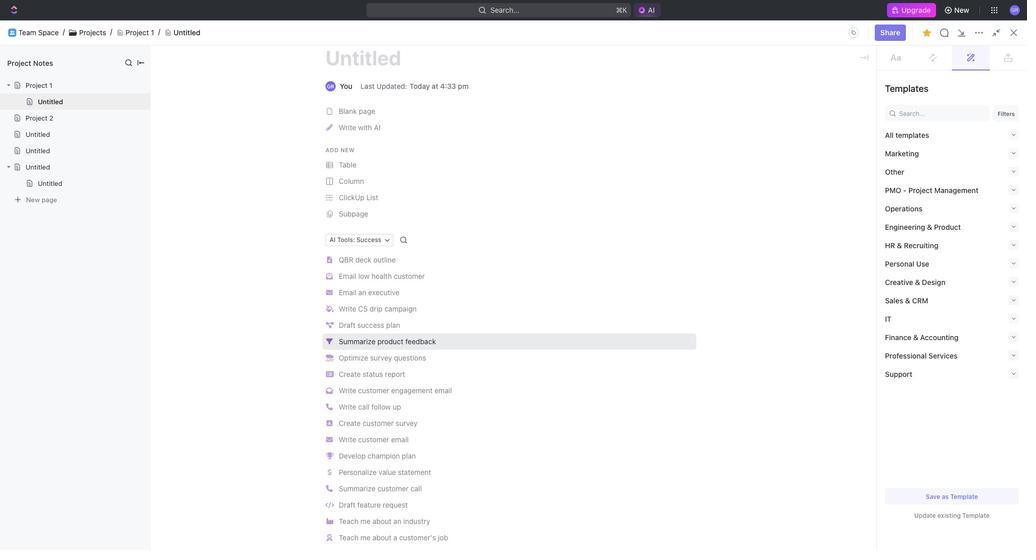 Task type: vqa. For each thing, say whether or not it's contained in the screenshot.
The Plan within the develop champion plan button
yes



Task type: describe. For each thing, give the bounding box(es) containing it.
Search... text field
[[891, 106, 987, 121]]

favorites button
[[4, 146, 39, 159]]

today
[[410, 82, 430, 91]]

campaign
[[385, 305, 417, 313]]

write call follow up
[[339, 403, 401, 412]]

assigned button
[[324, 160, 360, 180]]

you
[[340, 82, 353, 91]]

sharing
[[922, 184, 944, 192]]

statement
[[398, 468, 431, 477]]

user group image
[[10, 200, 18, 207]]

1 horizontal spatial ai
[[374, 123, 381, 132]]

project down user group image
[[7, 59, 31, 67]]

dollar sign image
[[328, 470, 332, 476]]

& for hr
[[898, 241, 903, 250]]

share
[[881, 28, 901, 37]]

teach me about a customer's job
[[339, 534, 448, 543]]

1 horizontal spatial notes
[[489, 88, 508, 97]]

clickup list
[[339, 193, 379, 202]]

product
[[378, 337, 404, 346]]

4:33
[[441, 82, 456, 91]]

pmo - project management
[[886, 186, 979, 195]]

1 cell from the left
[[143, 196, 154, 215]]

space for team space link corresponding to user group image
[[38, 28, 59, 37]]

column
[[339, 177, 364, 186]]

write customer email button
[[323, 432, 697, 448]]

outline
[[374, 256, 396, 264]]

project right -
[[909, 186, 933, 195]]

spaces
[[8, 166, 30, 173]]

2
[[49, 114, 53, 122]]

an inside button
[[359, 288, 367, 297]]

3 column header from the left
[[634, 180, 752, 197]]

0 horizontal spatial project notes
[[7, 59, 53, 67]]

home link
[[4, 50, 126, 66]]

about for an
[[373, 517, 392, 526]]

smog image
[[326, 355, 334, 362]]

square poll vertical image
[[327, 421, 333, 427]]

all templates
[[886, 131, 930, 139]]

ai for ai
[[648, 6, 655, 14]]

me for teach me about an industry
[[361, 517, 371, 526]]

plan for develop champion plan
[[402, 452, 416, 461]]

value
[[379, 468, 396, 477]]

0 horizontal spatial gr
[[327, 83, 334, 89]]

create status report
[[339, 370, 405, 379]]

email an executive
[[339, 288, 400, 297]]

email low health customer button
[[323, 268, 697, 285]]

gr button
[[1007, 2, 1024, 18]]

qbr deck outline
[[339, 256, 396, 264]]

customer for email
[[358, 436, 390, 444]]

sales
[[886, 296, 904, 305]]

summarize product feedback
[[339, 337, 436, 346]]

industry image
[[326, 519, 334, 526]]

create for create status report
[[339, 370, 361, 379]]

team for team space link related to user group icon
[[25, 199, 42, 208]]

envelope image for email an executive
[[326, 290, 333, 296]]

write for write cs drip campaign
[[339, 305, 357, 313]]

save as template
[[927, 493, 979, 501]]

table
[[339, 161, 357, 169]]

filter image
[[326, 339, 333, 346]]

new button
[[941, 2, 976, 18]]

write customer engagement email
[[339, 387, 452, 395]]

fill drip image
[[326, 306, 334, 313]]

last updated: today at 4:33 pm
[[361, 82, 469, 91]]

clickup list button
[[323, 190, 697, 206]]

save
[[927, 493, 941, 501]]

dropdown menu image
[[846, 25, 863, 41]]

& for sales
[[906, 296, 911, 305]]

team for team space link corresponding to user group image
[[18, 28, 36, 37]]

support
[[886, 370, 913, 379]]

customer right health
[[394, 272, 425, 281]]

customer for call
[[378, 485, 409, 493]]

job
[[438, 534, 448, 543]]

space for team space link related to user group icon
[[44, 199, 65, 208]]

& for creative
[[916, 278, 921, 287]]

personalize value statement
[[339, 468, 431, 477]]

upgrade
[[902, 6, 932, 14]]

health
[[372, 272, 392, 281]]

summarize customer call
[[339, 485, 422, 493]]

search docs button
[[914, 25, 977, 41]]

customer's
[[400, 534, 436, 543]]

updated:
[[377, 82, 407, 91]]

5 cell from the left
[[834, 196, 916, 215]]

add
[[326, 147, 339, 153]]

0 horizontal spatial email
[[391, 436, 409, 444]]

draft success plan button
[[323, 318, 697, 334]]

projects link
[[79, 28, 106, 37]]

subpage button
[[323, 206, 697, 222]]

doc
[[1004, 28, 1018, 37]]

last
[[361, 82, 375, 91]]

write cs drip campaign button
[[323, 301, 697, 318]]

executive
[[369, 288, 400, 297]]

industry
[[404, 517, 430, 526]]

code image
[[326, 502, 334, 509]]

optimize
[[339, 354, 369, 363]]

templates
[[896, 131, 930, 139]]

subpage
[[339, 210, 368, 218]]

teach for teach me about an industry
[[339, 517, 359, 526]]

new for new doc
[[987, 28, 1002, 37]]

questions
[[394, 354, 426, 363]]

2 column header from the left
[[531, 180, 634, 197]]

1 vertical spatial 1
[[49, 81, 52, 89]]

new page
[[26, 196, 57, 204]]

summarize customer call button
[[323, 481, 697, 498]]

project up dashboards
[[26, 81, 48, 89]]

develop champion plan
[[339, 452, 416, 461]]

optimize survey questions button
[[323, 350, 697, 367]]

Search by name... text field
[[853, 160, 982, 175]]

personal use
[[886, 260, 930, 268]]

marketing
[[886, 149, 920, 158]]

project notes inside project notes link
[[463, 88, 508, 97]]

customer for engagement
[[358, 387, 390, 395]]

sales & crm
[[886, 296, 929, 305]]

personal
[[886, 260, 915, 268]]

projects
[[79, 28, 106, 37]]

accounting
[[921, 333, 959, 342]]

new doc
[[987, 28, 1018, 37]]

management
[[935, 186, 979, 195]]

teach me about an industry
[[339, 517, 430, 526]]

envelope open image
[[326, 388, 333, 395]]

professional services
[[886, 352, 958, 360]]

favorites
[[8, 148, 35, 156]]

report
[[385, 370, 405, 379]]



Task type: locate. For each thing, give the bounding box(es) containing it.
1 vertical spatial teach
[[339, 534, 359, 543]]

0 horizontal spatial docs
[[25, 88, 42, 97]]

write for write with ai
[[339, 123, 357, 132]]

me inside "button"
[[361, 517, 371, 526]]

call down statement
[[411, 485, 422, 493]]

product
[[935, 223, 962, 231]]

0 vertical spatial email
[[339, 272, 357, 281]]

ai right with
[[374, 123, 381, 132]]

0 horizontal spatial an
[[359, 288, 367, 297]]

email low health customer
[[339, 272, 425, 281]]

phone image down envelope open icon on the bottom left
[[326, 404, 333, 411]]

0 vertical spatial team
[[18, 28, 36, 37]]

team
[[18, 28, 36, 37], [25, 199, 42, 208]]

notes
[[33, 59, 53, 67], [489, 88, 508, 97]]

gr inside "dropdown button"
[[1012, 7, 1019, 13]]

project right 4:33
[[463, 88, 487, 97]]

email inside email low health customer button
[[339, 272, 357, 281]]

phone image for summarize customer call
[[326, 486, 333, 493]]

2 phone image from the top
[[326, 486, 333, 493]]

2 write from the top
[[339, 305, 357, 313]]

plan for draft success plan
[[387, 321, 401, 330]]

about left a at the bottom left
[[373, 534, 392, 543]]

call left follow
[[358, 403, 370, 412]]

0 vertical spatial project notes
[[7, 59, 53, 67]]

1 vertical spatial create
[[339, 419, 361, 428]]

write customer email
[[339, 436, 409, 444]]

success
[[358, 321, 385, 330]]

1 vertical spatial an
[[394, 517, 402, 526]]

phone image inside write call follow up 'button'
[[326, 404, 333, 411]]

2 email from the top
[[339, 288, 357, 297]]

draft feature request
[[339, 501, 408, 510]]

1 about from the top
[[373, 517, 392, 526]]

0 vertical spatial an
[[359, 288, 367, 297]]

1 create from the top
[[339, 370, 361, 379]]

create status report button
[[323, 367, 697, 383]]

customer down status
[[358, 387, 390, 395]]

0 vertical spatial page
[[359, 107, 376, 116]]

an inside "button"
[[394, 517, 402, 526]]

1 email from the top
[[339, 272, 357, 281]]

0 vertical spatial email
[[435, 387, 452, 395]]

me
[[361, 517, 371, 526], [361, 534, 371, 543]]

user astronaut image
[[327, 535, 333, 542]]

envelope image down envelope open text image
[[326, 290, 333, 296]]

0 vertical spatial plan
[[387, 321, 401, 330]]

about inside button
[[373, 534, 392, 543]]

1 vertical spatial survey
[[396, 419, 418, 428]]

1 summarize from the top
[[339, 337, 376, 346]]

1 horizontal spatial gr
[[1012, 7, 1019, 13]]

team space up home
[[18, 28, 59, 37]]

project 1 up dashboards
[[26, 81, 52, 89]]

& left product
[[928, 223, 933, 231]]

write up develop
[[339, 436, 357, 444]]

gr left you
[[327, 83, 334, 89]]

new
[[955, 6, 970, 14], [987, 28, 1002, 37], [26, 196, 40, 204]]

1 vertical spatial team
[[25, 199, 42, 208]]

customer inside button
[[378, 485, 409, 493]]

professional
[[886, 352, 927, 360]]

1 vertical spatial call
[[411, 485, 422, 493]]

diagram project image
[[326, 322, 334, 329]]

1 vertical spatial project 1
[[26, 81, 52, 89]]

recruiting
[[905, 241, 939, 250]]

phone image down dollar sign image
[[326, 486, 333, 493]]

1 draft from the top
[[339, 321, 356, 330]]

0 vertical spatial space
[[38, 28, 59, 37]]

summarize inside button
[[339, 337, 376, 346]]

an up a at the bottom left
[[394, 517, 402, 526]]

engineering & product
[[886, 223, 962, 231]]

0 vertical spatial summarize
[[339, 337, 376, 346]]

3 write from the top
[[339, 387, 357, 395]]

feature
[[358, 501, 381, 510]]

summarize product feedback button
[[323, 334, 697, 350]]

⌘k
[[616, 6, 627, 14]]

docs inside sidebar navigation
[[25, 88, 42, 97]]

team space link for user group image
[[18, 28, 59, 37]]

1 vertical spatial phone image
[[326, 486, 333, 493]]

template right existing
[[963, 512, 990, 520]]

write customer engagement email button
[[323, 383, 697, 399]]

0 horizontal spatial call
[[358, 403, 370, 412]]

new up search docs
[[955, 6, 970, 14]]

me down teach me about an industry in the bottom left of the page
[[361, 534, 371, 543]]

notes up docs link
[[33, 59, 53, 67]]

call inside 'button'
[[358, 403, 370, 412]]

teach right user astronaut icon
[[339, 534, 359, 543]]

qbr
[[339, 256, 354, 264]]

team right user group image
[[18, 28, 36, 37]]

2 horizontal spatial new
[[987, 28, 1002, 37]]

finance & accounting
[[886, 333, 959, 342]]

create down 'optimize'
[[339, 370, 361, 379]]

creative & design
[[886, 278, 946, 287]]

0 vertical spatial create
[[339, 370, 361, 379]]

project 1
[[126, 28, 154, 37], [26, 81, 52, 89]]

team right user group icon
[[25, 199, 42, 208]]

1 vertical spatial gr
[[327, 83, 334, 89]]

write for write customer email
[[339, 436, 357, 444]]

1
[[151, 28, 154, 37], [49, 81, 52, 89]]

1 vertical spatial me
[[361, 534, 371, 543]]

envelope open text image
[[326, 273, 333, 280]]

all
[[886, 131, 894, 139]]

table button
[[323, 157, 697, 173]]

deck
[[356, 256, 372, 264]]

dashboards link
[[4, 102, 126, 118]]

0 vertical spatial survey
[[370, 354, 392, 363]]

column header
[[143, 180, 154, 197], [531, 180, 634, 197], [634, 180, 752, 197], [752, 180, 834, 197]]

team space
[[18, 28, 59, 37], [25, 199, 65, 208]]

personalize value statement button
[[323, 465, 697, 481]]

summarize for summarize customer call
[[339, 485, 376, 493]]

write for write call follow up
[[339, 403, 357, 412]]

0 vertical spatial team space link
[[18, 28, 59, 37]]

project 1 right 'projects'
[[126, 28, 154, 37]]

dashboards
[[25, 105, 64, 114]]

1 vertical spatial plan
[[402, 452, 416, 461]]

2 me from the top
[[361, 534, 371, 543]]

summarize up 'optimize'
[[339, 337, 376, 346]]

2 teach from the top
[[339, 534, 359, 543]]

summarize for summarize product feedback
[[339, 337, 376, 346]]

0 horizontal spatial notes
[[33, 59, 53, 67]]

0 horizontal spatial plan
[[387, 321, 401, 330]]

docs
[[149, 28, 166, 37], [954, 28, 971, 37], [25, 88, 42, 97]]

email
[[339, 272, 357, 281], [339, 288, 357, 297]]

1 vertical spatial project notes
[[463, 88, 508, 97]]

email for email low health customer
[[339, 272, 357, 281]]

plan up statement
[[402, 452, 416, 461]]

0 vertical spatial envelope image
[[326, 290, 333, 296]]

write inside 'button'
[[339, 403, 357, 412]]

survey down up
[[396, 419, 418, 428]]

team space for team space link corresponding to user group image
[[18, 28, 59, 37]]

teach inside "button"
[[339, 517, 359, 526]]

creative
[[886, 278, 914, 287]]

-
[[904, 186, 907, 195]]

write down blank
[[339, 123, 357, 132]]

email up champion
[[391, 436, 409, 444]]

1 vertical spatial summarize
[[339, 485, 376, 493]]

team space right user group icon
[[25, 199, 65, 208]]

1 phone image from the top
[[326, 404, 333, 411]]

1 vertical spatial page
[[42, 196, 57, 204]]

3 cell from the left
[[634, 196, 752, 215]]

teach inside button
[[339, 534, 359, 543]]

& for engineering
[[928, 223, 933, 231]]

survey
[[370, 354, 392, 363], [396, 419, 418, 428]]

1 column header from the left
[[143, 180, 154, 197]]

space up home
[[38, 28, 59, 37]]

hr & recruiting
[[886, 241, 939, 250]]

new for new page
[[26, 196, 40, 204]]

1 horizontal spatial plan
[[402, 452, 416, 461]]

envelope image inside write customer email button
[[326, 437, 333, 444]]

0 vertical spatial new
[[955, 6, 970, 14]]

summarize inside button
[[339, 485, 376, 493]]

2 summarize from the top
[[339, 485, 376, 493]]

gr
[[1012, 7, 1019, 13], [327, 83, 334, 89]]

new
[[341, 147, 355, 153]]

customer
[[394, 272, 425, 281], [358, 387, 390, 395], [363, 419, 394, 428], [358, 436, 390, 444], [378, 485, 409, 493]]

assigned
[[327, 165, 358, 173]]

customer down follow
[[363, 419, 394, 428]]

1 horizontal spatial an
[[394, 517, 402, 526]]

create for create customer survey
[[339, 419, 361, 428]]

4 column header from the left
[[752, 180, 834, 197]]

page inside blank page "button"
[[359, 107, 376, 116]]

2 vertical spatial new
[[26, 196, 40, 204]]

sidebar navigation
[[0, 20, 130, 551]]

success
[[357, 236, 382, 244]]

project right 'projects'
[[126, 28, 149, 37]]

2 create from the top
[[339, 419, 361, 428]]

email right engagement
[[435, 387, 452, 395]]

ai tools: success button
[[326, 234, 394, 246]]

sharing row
[[143, 180, 1016, 197]]

team space inside sidebar navigation
[[25, 199, 65, 208]]

space inside sidebar navigation
[[44, 199, 65, 208]]

0 horizontal spatial survey
[[370, 354, 392, 363]]

about for a
[[373, 534, 392, 543]]

1 horizontal spatial project 1
[[126, 28, 154, 37]]

1 vertical spatial team space
[[25, 199, 65, 208]]

new right user group icon
[[26, 196, 40, 204]]

pm
[[458, 82, 469, 91]]

4 cell from the left
[[752, 196, 834, 215]]

2 draft from the top
[[339, 501, 356, 510]]

create customer survey
[[339, 419, 418, 428]]

docs inside button
[[954, 28, 971, 37]]

an up cs
[[359, 288, 367, 297]]

2 about from the top
[[373, 534, 392, 543]]

space right user group icon
[[44, 199, 65, 208]]

trophy image
[[326, 453, 334, 460]]

tools:
[[338, 236, 355, 244]]

low
[[359, 272, 370, 281]]

template for update existing template
[[963, 512, 990, 520]]

draft right diagram project icon
[[339, 321, 356, 330]]

ai left tools:
[[330, 236, 336, 244]]

filters button
[[994, 105, 1020, 122]]

team space for team space link related to user group icon
[[25, 199, 65, 208]]

email an executive button
[[323, 285, 697, 301]]

create right square poll vertical icon
[[339, 419, 361, 428]]

summarize down personalize
[[339, 485, 376, 493]]

use
[[917, 260, 930, 268]]

0 vertical spatial 1
[[151, 28, 154, 37]]

0 horizontal spatial ai
[[330, 236, 336, 244]]

2 envelope image from the top
[[326, 437, 333, 444]]

0 vertical spatial template
[[951, 493, 979, 501]]

project 2
[[26, 114, 53, 122]]

phone image
[[326, 404, 333, 411], [326, 486, 333, 493]]

phone image inside summarize customer call button
[[326, 486, 333, 493]]

optimize survey questions
[[339, 354, 426, 363]]

& left crm
[[906, 296, 911, 305]]

teach right industry image
[[339, 517, 359, 526]]

1 horizontal spatial page
[[359, 107, 376, 116]]

1 horizontal spatial survey
[[396, 419, 418, 428]]

0 vertical spatial notes
[[33, 59, 53, 67]]

summarize
[[339, 337, 376, 346], [339, 485, 376, 493]]

0 vertical spatial ai
[[648, 6, 655, 14]]

1 horizontal spatial docs
[[149, 28, 166, 37]]

& right hr
[[898, 241, 903, 250]]

1 horizontal spatial email
[[435, 387, 452, 395]]

2 horizontal spatial docs
[[954, 28, 971, 37]]

1 horizontal spatial project notes
[[463, 88, 508, 97]]

template right the as
[[951, 493, 979, 501]]

existing
[[938, 512, 961, 520]]

customer for survey
[[363, 419, 394, 428]]

hr
[[886, 241, 896, 250]]

1 vertical spatial email
[[339, 288, 357, 297]]

drip
[[370, 305, 383, 313]]

blank page
[[339, 107, 376, 116]]

0 horizontal spatial project 1
[[26, 81, 52, 89]]

0 vertical spatial project 1
[[126, 28, 154, 37]]

write left cs
[[339, 305, 357, 313]]

phone image for write call follow up
[[326, 404, 333, 411]]

1 vertical spatial space
[[44, 199, 65, 208]]

crm
[[913, 296, 929, 305]]

0 horizontal spatial new
[[26, 196, 40, 204]]

1 vertical spatial team space link
[[25, 195, 124, 212]]

0 vertical spatial draft
[[339, 321, 356, 330]]

envelope image
[[326, 290, 333, 296], [326, 437, 333, 444]]

blank page button
[[323, 103, 697, 120]]

write left follow
[[339, 403, 357, 412]]

0 horizontal spatial 1
[[49, 81, 52, 89]]

template for save as template
[[951, 493, 979, 501]]

0 vertical spatial me
[[361, 517, 371, 526]]

customer up develop champion plan
[[358, 436, 390, 444]]

envelope image inside email an executive button
[[326, 290, 333, 296]]

1 vertical spatial new
[[987, 28, 1002, 37]]

envelope image for write customer email
[[326, 437, 333, 444]]

at
[[432, 82, 439, 91]]

blank
[[339, 107, 357, 116]]

1 vertical spatial email
[[391, 436, 409, 444]]

write right envelope open icon on the bottom left
[[339, 387, 357, 395]]

& right finance
[[914, 333, 919, 342]]

email inside email an executive button
[[339, 288, 357, 297]]

5 write from the top
[[339, 436, 357, 444]]

2 vertical spatial ai
[[330, 236, 336, 244]]

page right user group icon
[[42, 196, 57, 204]]

design
[[923, 278, 946, 287]]

rectangle list image
[[326, 371, 334, 378]]

draft
[[339, 321, 356, 330], [339, 501, 356, 510]]

customer up the request
[[378, 485, 409, 493]]

notes up blank page "button" at the top
[[489, 88, 508, 97]]

add new
[[326, 147, 355, 153]]

list
[[367, 193, 379, 202]]

& left design
[[916, 278, 921, 287]]

write for write customer engagement email
[[339, 387, 357, 395]]

1 vertical spatial ai
[[374, 123, 381, 132]]

draft for draft feature request
[[339, 501, 356, 510]]

1 envelope image from the top
[[326, 290, 333, 296]]

0 vertical spatial about
[[373, 517, 392, 526]]

1 write from the top
[[339, 123, 357, 132]]

file powerpoint image
[[327, 257, 332, 264]]

row
[[143, 195, 1016, 216]]

write call follow up button
[[323, 399, 697, 416]]

2 horizontal spatial ai
[[648, 6, 655, 14]]

project notes down user group image
[[7, 59, 53, 67]]

pmo
[[886, 186, 902, 195]]

ai for ai tools: success
[[330, 236, 336, 244]]

new left doc
[[987, 28, 1002, 37]]

1 horizontal spatial new
[[955, 6, 970, 14]]

ai tools: success button
[[326, 234, 394, 246]]

follow
[[372, 403, 391, 412]]

services
[[929, 352, 958, 360]]

project notes up blank page "button" at the top
[[463, 88, 508, 97]]

about inside "button"
[[373, 517, 392, 526]]

0 vertical spatial gr
[[1012, 7, 1019, 13]]

gr up doc
[[1012, 7, 1019, 13]]

request
[[383, 501, 408, 510]]

cs
[[358, 305, 368, 313]]

1 vertical spatial about
[[373, 534, 392, 543]]

team space link for user group icon
[[25, 195, 124, 212]]

draft right "code" icon
[[339, 501, 356, 510]]

about down draft feature request
[[373, 517, 392, 526]]

update existing template
[[915, 512, 990, 520]]

survey down summarize product feedback
[[370, 354, 392, 363]]

new for new
[[955, 6, 970, 14]]

upgrade link
[[888, 3, 937, 17]]

envelope image up trophy image
[[326, 437, 333, 444]]

1 horizontal spatial call
[[411, 485, 422, 493]]

page for blank page
[[359, 107, 376, 116]]

me inside button
[[361, 534, 371, 543]]

0 horizontal spatial page
[[42, 196, 57, 204]]

1 vertical spatial envelope image
[[326, 437, 333, 444]]

search
[[928, 28, 952, 37]]

page up with
[[359, 107, 376, 116]]

& for finance
[[914, 333, 919, 342]]

1 vertical spatial template
[[963, 512, 990, 520]]

0 vertical spatial team space
[[18, 28, 59, 37]]

page for new page
[[42, 196, 57, 204]]

draft for draft success plan
[[339, 321, 356, 330]]

new doc button
[[981, 25, 1024, 41]]

cell
[[143, 196, 154, 215], [531, 196, 634, 215], [634, 196, 752, 215], [752, 196, 834, 215], [834, 196, 916, 215]]

personalize
[[339, 468, 377, 477]]

0 vertical spatial teach
[[339, 517, 359, 526]]

1 vertical spatial notes
[[489, 88, 508, 97]]

0 vertical spatial phone image
[[326, 404, 333, 411]]

1 horizontal spatial 1
[[151, 28, 154, 37]]

me down feature at left bottom
[[361, 517, 371, 526]]

teach for teach me about a customer's job
[[339, 534, 359, 543]]

plan up product
[[387, 321, 401, 330]]

1 teach from the top
[[339, 517, 359, 526]]

1 me from the top
[[361, 517, 371, 526]]

2 cell from the left
[[531, 196, 634, 215]]

call inside button
[[411, 485, 422, 493]]

0 vertical spatial call
[[358, 403, 370, 412]]

clickup
[[339, 193, 365, 202]]

write cs drip campaign
[[339, 305, 417, 313]]

project left 2
[[26, 114, 48, 122]]

team inside sidebar navigation
[[25, 199, 42, 208]]

ai right ⌘k
[[648, 6, 655, 14]]

1 vertical spatial draft
[[339, 501, 356, 510]]

space
[[38, 28, 59, 37], [44, 199, 65, 208]]

pencil image
[[326, 124, 333, 131]]

user group image
[[10, 31, 15, 35]]

4 write from the top
[[339, 403, 357, 412]]

me for teach me about a customer's job
[[361, 534, 371, 543]]

sharing table
[[143, 180, 1016, 216]]

ai inside button
[[330, 236, 336, 244]]

email for email an executive
[[339, 288, 357, 297]]



